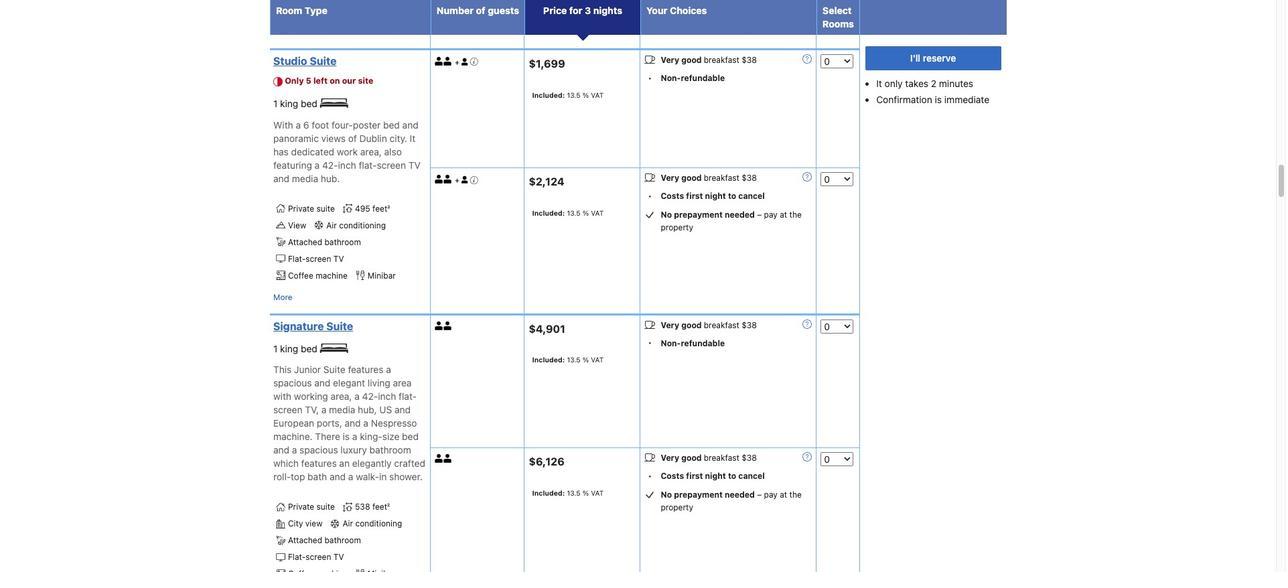 Task type: locate. For each thing, give the bounding box(es) containing it.
2 vertical spatial more details on meals and payment options image
[[803, 319, 812, 329]]

0 vertical spatial flat-
[[288, 254, 306, 264]]

1 included: 13.5 % vat from the top
[[532, 91, 604, 99]]

flat- down dublin
[[359, 159, 377, 171]]

property for $6,126
[[661, 503, 693, 513]]

suite inside "signature suite" link
[[326, 320, 353, 332]]

is up luxury
[[343, 431, 350, 442]]

2 suite from the top
[[317, 502, 335, 512]]

2 – from the top
[[757, 490, 762, 500]]

more link for 495 feet²
[[273, 290, 293, 304]]

1 13.5 from the top
[[567, 91, 581, 99]]

1 vertical spatial of
[[348, 132, 357, 144]]

0 vertical spatial non-
[[661, 73, 681, 83]]

0 vertical spatial non-refundable
[[661, 73, 725, 83]]

conditioning down 495
[[339, 220, 386, 230]]

3 more details on meals and payment options image from the top
[[803, 319, 812, 329]]

the for $2,124
[[790, 210, 802, 220]]

area,
[[360, 146, 382, 157], [331, 391, 352, 402]]

495
[[355, 203, 370, 213]]

non-refundable for $4,901
[[661, 338, 725, 348]]

1 horizontal spatial is
[[935, 94, 942, 105]]

1 – from the top
[[757, 210, 762, 220]]

work
[[337, 146, 358, 157]]

bed inside with a 6 foot four-poster bed and panoramic views of dublin city. it has dedicated work area, also featuring a 42-inch flat-screen tv and media hub.
[[383, 119, 400, 130]]

and up city. on the left of the page
[[402, 119, 418, 130]]

2 costs from the top
[[661, 471, 684, 481]]

1 pay from the top
[[764, 210, 778, 220]]

included: for $6,126
[[532, 489, 565, 497]]

0 vertical spatial night
[[705, 191, 726, 201]]

1 horizontal spatial of
[[476, 5, 486, 16]]

flat-screen tv for view
[[288, 254, 344, 264]]

costs
[[661, 191, 684, 201], [661, 471, 684, 481]]

1 vertical spatial private
[[288, 502, 314, 512]]

area, down elegant
[[331, 391, 352, 402]]

13.5 for $2,124
[[567, 209, 581, 217]]

1 vertical spatial air
[[343, 519, 353, 529]]

attached bathroom for view
[[288, 237, 361, 247]]

0 vertical spatial attached
[[288, 237, 322, 247]]

2 vat from the top
[[591, 209, 604, 217]]

3 good from the top
[[681, 320, 702, 330]]

1 vertical spatial no prepayment needed
[[661, 490, 755, 500]]

spacious
[[273, 377, 312, 389], [300, 444, 338, 456]]

cancel for $2,124
[[738, 191, 765, 201]]

2 breakfast from the top
[[704, 173, 740, 183]]

1 very from the top
[[661, 55, 679, 65]]

conditioning
[[339, 220, 386, 230], [355, 519, 402, 529]]

included: 13.5 % vat down $6,126
[[532, 489, 604, 497]]

tv inside with a 6 foot four-poster bed and panoramic views of dublin city. it has dedicated work area, also featuring a 42-inch flat-screen tv and media hub.
[[409, 159, 421, 171]]

1 vertical spatial it
[[410, 132, 415, 144]]

no prepayment needed for $6,126
[[661, 490, 755, 500]]

bed up 'junior'
[[301, 343, 317, 354]]

1 refundable from the top
[[681, 73, 725, 83]]

bath
[[308, 471, 327, 482]]

2 flat- from the top
[[288, 552, 306, 562]]

2 flat-screen tv from the top
[[288, 552, 344, 562]]

an
[[339, 458, 350, 469]]

0 vertical spatial private
[[288, 203, 314, 213]]

1 up with
[[273, 98, 278, 109]]

coffee
[[288, 5, 313, 15], [288, 270, 313, 280]]

1 cancel from the top
[[738, 191, 765, 201]]

takes
[[905, 78, 929, 89]]

vat
[[591, 91, 604, 99], [591, 209, 604, 217], [591, 356, 604, 364], [591, 489, 604, 497]]

1 breakfast from the top
[[704, 55, 740, 65]]

1 prepayment from the top
[[674, 210, 723, 220]]

conditioning for 538
[[355, 519, 402, 529]]

0 vertical spatial more details on meals and payment options image
[[803, 54, 812, 64]]

5
[[306, 76, 311, 86]]

1 horizontal spatial air
[[343, 519, 353, 529]]

bathroom down 495
[[325, 237, 361, 247]]

1 vertical spatial pay
[[764, 490, 778, 500]]

3 included: from the top
[[532, 356, 565, 364]]

to
[[728, 191, 736, 201], [728, 471, 736, 481]]

area, down dublin
[[360, 146, 382, 157]]

features
[[348, 364, 383, 375], [301, 458, 337, 469]]

bathroom inside this junior suite  features a spacious and elegant living area with working area, a 42-inch flat- screen tv, a media hub, us and european ports, and a nespresso machine. there is a king-size bed and a spacious luxury bathroom which features an elegantly crafted roll-top bath and a walk-in shower.
[[369, 444, 411, 456]]

four-
[[332, 119, 353, 130]]

0 vertical spatial flat-
[[359, 159, 377, 171]]

pay for $2,124
[[764, 210, 778, 220]]

0 vertical spatial machine
[[316, 5, 348, 15]]

and
[[402, 119, 418, 130], [273, 173, 289, 184], [314, 377, 330, 389], [395, 404, 411, 415], [345, 418, 361, 429], [273, 444, 289, 456], [330, 471, 346, 482]]

0 vertical spatial at
[[780, 210, 787, 220]]

2 attached bathroom from the top
[[288, 535, 361, 545]]

2 attached from the top
[[288, 535, 322, 545]]

1 – pay at the property from the top
[[661, 210, 802, 233]]

•
[[648, 73, 652, 83], [648, 191, 652, 201], [648, 338, 652, 348], [648, 471, 652, 481]]

0 vertical spatial pay
[[764, 210, 778, 220]]

coffee up studio suite
[[288, 5, 313, 15]]

good
[[681, 55, 702, 65], [681, 173, 702, 183], [681, 320, 702, 330], [681, 453, 702, 463]]

air conditioning down the 538 feet²
[[343, 519, 402, 529]]

4 included: 13.5 % vat from the top
[[532, 489, 604, 497]]

1 vertical spatial needed
[[725, 490, 755, 500]]

machine
[[316, 5, 348, 15], [316, 270, 348, 280]]

1 more from the top
[[273, 27, 293, 37]]

rooms
[[823, 18, 854, 29]]

air right view on the bottom of the page
[[343, 519, 353, 529]]

2 • from the top
[[648, 191, 652, 201]]

it right city. on the left of the page
[[410, 132, 415, 144]]

area, inside this junior suite  features a spacious and elegant living area with working area, a 42-inch flat- screen tv, a media hub, us and european ports, and a nespresso machine. there is a king-size bed and a spacious luxury bathroom which features an elegantly crafted roll-top bath and a walk-in shower.
[[331, 391, 352, 402]]

occupancy image
[[435, 57, 444, 66], [444, 57, 452, 66], [435, 321, 444, 330], [435, 455, 444, 463], [444, 455, 452, 463]]

included: 13.5 % vat down $4,901
[[532, 356, 604, 364]]

1 vertical spatial coffee
[[288, 270, 313, 280]]

2 private suite from the top
[[288, 502, 335, 512]]

2 night from the top
[[705, 471, 726, 481]]

screen inside with a 6 foot four-poster bed and panoramic views of dublin city. it has dedicated work area, also featuring a 42-inch flat-screen tv and media hub.
[[377, 159, 406, 171]]

1 good from the top
[[681, 55, 702, 65]]

suite right signature
[[326, 320, 353, 332]]

pay for $6,126
[[764, 490, 778, 500]]

– for $6,126
[[757, 490, 762, 500]]

0 vertical spatial inch
[[338, 159, 356, 171]]

refundable for $1,699
[[681, 73, 725, 83]]

the for $6,126
[[790, 490, 802, 500]]

of up work
[[348, 132, 357, 144]]

more link down room
[[273, 25, 293, 39]]

0 horizontal spatial air
[[326, 220, 337, 230]]

1 attached from the top
[[288, 237, 322, 247]]

0 vertical spatial coffee
[[288, 5, 313, 15]]

2 pay from the top
[[764, 490, 778, 500]]

more
[[273, 27, 293, 37], [273, 292, 293, 302]]

to for $2,124
[[728, 191, 736, 201]]

1 horizontal spatial inch
[[378, 391, 396, 402]]

1 horizontal spatial 42-
[[362, 391, 378, 402]]

1 the from the top
[[790, 210, 802, 220]]

flat- down area
[[399, 391, 417, 402]]

included: 13.5 % vat down '$1,699'
[[532, 91, 604, 99]]

private up view
[[288, 203, 314, 213]]

+ left occupancychild icon
[[455, 58, 459, 66]]

1 non- from the top
[[661, 73, 681, 83]]

3 very from the top
[[661, 320, 679, 330]]

conditioning down the 538 feet²
[[355, 519, 402, 529]]

and up which
[[273, 444, 289, 456]]

1 vertical spatial – pay at the property
[[661, 490, 802, 513]]

coffee down view
[[288, 270, 313, 280]]

1 vertical spatial is
[[343, 431, 350, 442]]

0 vertical spatial tv
[[409, 159, 421, 171]]

0 vertical spatial 42-
[[322, 159, 338, 171]]

to for $6,126
[[728, 471, 736, 481]]

0 vertical spatial suite
[[317, 203, 335, 213]]

media up ports,
[[329, 404, 355, 415]]

which
[[273, 458, 299, 469]]

1 night from the top
[[705, 191, 726, 201]]

tv for 495 feet²
[[333, 254, 344, 264]]

2 1 king bed from the top
[[273, 343, 320, 354]]

suite for city view
[[317, 502, 335, 512]]

0 vertical spatial 1 king bed
[[273, 98, 320, 109]]

view
[[288, 220, 306, 230]]

0 vertical spatial costs
[[661, 191, 684, 201]]

4 13.5 from the top
[[567, 489, 581, 497]]

0 vertical spatial –
[[757, 210, 762, 220]]

air conditioning for 538
[[343, 519, 402, 529]]

cancel for $6,126
[[738, 471, 765, 481]]

a
[[296, 119, 301, 130], [315, 159, 320, 171], [386, 364, 391, 375], [355, 391, 360, 402], [321, 404, 326, 415], [363, 418, 368, 429], [352, 431, 357, 442], [292, 444, 297, 456], [348, 471, 353, 482]]

choices
[[670, 5, 707, 16]]

this
[[273, 364, 292, 375]]

4 vat from the top
[[591, 489, 604, 497]]

%
[[583, 91, 589, 99], [583, 209, 589, 217], [583, 356, 589, 364], [583, 489, 589, 497]]

3 breakfast from the top
[[704, 320, 740, 330]]

occupancychild image
[[462, 176, 468, 184]]

3 included: 13.5 % vat from the top
[[532, 356, 604, 364]]

flat- for city view
[[288, 552, 306, 562]]

inch inside with a 6 foot four-poster bed and panoramic views of dublin city. it has dedicated work area, also featuring a 42-inch flat-screen tv and media hub.
[[338, 159, 356, 171]]

2 the from the top
[[790, 490, 802, 500]]

and up nespresso
[[395, 404, 411, 415]]

1 king bed
[[273, 98, 320, 109], [273, 343, 320, 354]]

1 included: from the top
[[532, 91, 565, 99]]

0 vertical spatial king
[[280, 98, 298, 109]]

more up signature
[[273, 292, 293, 302]]

private
[[288, 203, 314, 213], [288, 502, 314, 512]]

0 vertical spatial no
[[661, 210, 672, 220]]

screen down view on the bottom of the page
[[306, 552, 331, 562]]

good for more details on meals and payment options image related to $4,901
[[681, 320, 702, 330]]

included: down $2,124 at the top of the page
[[532, 209, 565, 217]]

media inside this junior suite  features a spacious and elegant living area with working area, a 42-inch flat- screen tv, a media hub, us and european ports, and a nespresso machine. there is a king-size bed and a spacious luxury bathroom which features an elegantly crafted roll-top bath and a walk-in shower.
[[329, 404, 355, 415]]

1 $38 from the top
[[742, 55, 757, 65]]

1 vertical spatial cancel
[[738, 471, 765, 481]]

1 no prepayment needed from the top
[[661, 210, 755, 220]]

1 more link from the top
[[273, 25, 293, 39]]

feet² for 495 feet²
[[373, 203, 390, 213]]

spacious down "this"
[[273, 377, 312, 389]]

1 vertical spatial attached bathroom
[[288, 535, 361, 545]]

night
[[705, 191, 726, 201], [705, 471, 726, 481]]

0 vertical spatial bathroom
[[325, 237, 361, 247]]

it left only
[[876, 78, 882, 89]]

0 vertical spatial refundable
[[681, 73, 725, 83]]

screen down "with"
[[273, 404, 303, 415]]

suite
[[317, 203, 335, 213], [317, 502, 335, 512]]

with a 6 foot four-poster bed and panoramic views of dublin city. it has dedicated work area, also featuring a 42-inch flat-screen tv and media hub.
[[273, 119, 421, 184]]

2 non-refundable from the top
[[661, 338, 725, 348]]

2 more from the top
[[273, 292, 293, 302]]

1 vertical spatial non-refundable
[[661, 338, 725, 348]]

private suite up view on the bottom of the page
[[288, 502, 335, 512]]

included: 13.5 % vat
[[532, 91, 604, 99], [532, 209, 604, 217], [532, 356, 604, 364], [532, 489, 604, 497]]

machine right room
[[316, 5, 348, 15]]

features up living
[[348, 364, 383, 375]]

more details on meals and payment options image
[[803, 54, 812, 64], [803, 172, 812, 182], [803, 319, 812, 329]]

1 vertical spatial to
[[728, 471, 736, 481]]

1 vertical spatial suite
[[317, 502, 335, 512]]

4 very from the top
[[661, 453, 679, 463]]

needed
[[725, 210, 755, 220], [725, 490, 755, 500]]

needed for $2,124
[[725, 210, 755, 220]]

property
[[661, 223, 693, 233], [661, 503, 693, 513]]

4 good from the top
[[681, 453, 702, 463]]

+
[[455, 58, 459, 66], [455, 176, 459, 184]]

attached down city view
[[288, 535, 322, 545]]

suite up elegant
[[323, 364, 345, 375]]

1 horizontal spatial area,
[[360, 146, 382, 157]]

a left 6
[[296, 119, 301, 130]]

2 more link from the top
[[273, 290, 293, 304]]

night for $2,124
[[705, 191, 726, 201]]

1 vertical spatial more details on meals and payment options image
[[803, 172, 812, 182]]

1 vertical spatial costs
[[661, 471, 684, 481]]

air conditioning down 495
[[326, 220, 386, 230]]

1 + from the top
[[455, 58, 459, 66]]

coffee machine up signature suite
[[288, 270, 348, 280]]

1 vertical spatial machine
[[316, 270, 348, 280]]

2
[[931, 78, 937, 89]]

suite up view on the bottom of the page
[[317, 502, 335, 512]]

attached bathroom down view on the bottom of the page
[[288, 535, 361, 545]]

0 vertical spatial coffee machine
[[288, 5, 348, 15]]

2 – pay at the property from the top
[[661, 490, 802, 513]]

inch inside this junior suite  features a spacious and elegant living area with working area, a 42-inch flat- screen tv, a media hub, us and european ports, and a nespresso machine. there is a king-size bed and a spacious luxury bathroom which features an elegantly crafted roll-top bath and a walk-in shower.
[[378, 391, 396, 402]]

more details on meals and payment options image for $1,699
[[803, 54, 812, 64]]

1
[[273, 98, 278, 109], [273, 343, 278, 354]]

inch up us
[[378, 391, 396, 402]]

4 % from the top
[[583, 489, 589, 497]]

1 vertical spatial night
[[705, 471, 726, 481]]

suite
[[310, 55, 337, 67], [326, 320, 353, 332], [323, 364, 345, 375]]

cancel
[[738, 191, 765, 201], [738, 471, 765, 481]]

private suite up view
[[288, 203, 335, 213]]

2 no prepayment needed from the top
[[661, 490, 755, 500]]

0 horizontal spatial flat-
[[359, 159, 377, 171]]

feet² right 538
[[372, 502, 390, 512]]

included: 13.5 % vat for $2,124
[[532, 209, 604, 217]]

42- up hub,
[[362, 391, 378, 402]]

0 horizontal spatial area,
[[331, 391, 352, 402]]

pay
[[764, 210, 778, 220], [764, 490, 778, 500]]

included: 13.5 % vat for $1,699
[[532, 91, 604, 99]]

at
[[780, 210, 787, 220], [780, 490, 787, 500]]

0 vertical spatial air conditioning
[[326, 220, 386, 230]]

flat- down view
[[288, 254, 306, 264]]

2 good from the top
[[681, 173, 702, 183]]

2 private from the top
[[288, 502, 314, 512]]

first for $2,124
[[686, 191, 703, 201]]

1 needed from the top
[[725, 210, 755, 220]]

2 very from the top
[[661, 173, 679, 183]]

% for $4,901
[[583, 356, 589, 364]]

1 vertical spatial air conditioning
[[343, 519, 402, 529]]

feet²
[[373, 203, 390, 213], [372, 502, 390, 512]]

1 vertical spatial suite
[[326, 320, 353, 332]]

3 • from the top
[[648, 338, 652, 348]]

only 5 left on our site
[[285, 76, 373, 86]]

costs first night to cancel
[[661, 191, 765, 201], [661, 471, 765, 481]]

costs first night to cancel for $6,126
[[661, 471, 765, 481]]

more link
[[273, 25, 293, 39], [273, 290, 293, 304]]

0 vertical spatial suite
[[310, 55, 337, 67]]

non- for $1,699
[[661, 73, 681, 83]]

non-refundable
[[661, 73, 725, 83], [661, 338, 725, 348]]

included: down $4,901
[[532, 356, 565, 364]]

1 suite from the top
[[317, 203, 335, 213]]

2 king from the top
[[280, 343, 298, 354]]

bed right size
[[402, 431, 419, 442]]

2 included: 13.5 % vat from the top
[[532, 209, 604, 217]]

1 vertical spatial –
[[757, 490, 762, 500]]

0 vertical spatial +
[[455, 58, 459, 66]]

1 % from the top
[[583, 91, 589, 99]]

2 cancel from the top
[[738, 471, 765, 481]]

1 vertical spatial 42-
[[362, 391, 378, 402]]

city.
[[390, 132, 407, 144]]

refundable
[[681, 73, 725, 83], [681, 338, 725, 348]]

1 more details on meals and payment options image from the top
[[803, 54, 812, 64]]

3 vat from the top
[[591, 356, 604, 364]]

0 vertical spatial attached bathroom
[[288, 237, 361, 247]]

has
[[273, 146, 289, 157]]

1 vertical spatial bathroom
[[369, 444, 411, 456]]

4 included: from the top
[[532, 489, 565, 497]]

elegant
[[333, 377, 365, 389]]

suite inside studio suite link
[[310, 55, 337, 67]]

attached bathroom for city view
[[288, 535, 361, 545]]

0 vertical spatial first
[[686, 191, 703, 201]]

a down the an
[[348, 471, 353, 482]]

0 vertical spatial prepayment
[[674, 210, 723, 220]]

flat-
[[288, 254, 306, 264], [288, 552, 306, 562]]

bathroom down 538
[[325, 535, 361, 545]]

vat for $4,901
[[591, 356, 604, 364]]

king up with
[[280, 98, 298, 109]]

attached bathroom down view
[[288, 237, 361, 247]]

1 vat from the top
[[591, 91, 604, 99]]

1 vertical spatial refundable
[[681, 338, 725, 348]]

screen down view
[[306, 254, 331, 264]]

flat- for view
[[288, 254, 306, 264]]

private suite
[[288, 203, 335, 213], [288, 502, 335, 512]]

0 horizontal spatial media
[[292, 173, 318, 184]]

private suite for view
[[288, 203, 335, 213]]

more for coffee
[[273, 27, 293, 37]]

flat- down city
[[288, 552, 306, 562]]

air right view
[[326, 220, 337, 230]]

vat for $2,124
[[591, 209, 604, 217]]

screen down also
[[377, 159, 406, 171]]

nights
[[593, 5, 622, 16]]

1 vertical spatial 1 king bed
[[273, 343, 320, 354]]

media inside with a 6 foot four-poster bed and panoramic views of dublin city. it has dedicated work area, also featuring a 42-inch flat-screen tv and media hub.
[[292, 173, 318, 184]]

ports,
[[317, 418, 342, 429]]

features up bath
[[301, 458, 337, 469]]

city
[[288, 519, 303, 529]]

1 horizontal spatial media
[[329, 404, 355, 415]]

inch
[[338, 159, 356, 171], [378, 391, 396, 402]]

0 horizontal spatial features
[[301, 458, 337, 469]]

included: down $6,126
[[532, 489, 565, 497]]

flat-
[[359, 159, 377, 171], [399, 391, 417, 402]]

inch down work
[[338, 159, 356, 171]]

– pay at the property for $6,126
[[661, 490, 802, 513]]

2 vertical spatial tv
[[333, 552, 344, 562]]

0 vertical spatial needed
[[725, 210, 755, 220]]

1 vertical spatial flat-screen tv
[[288, 552, 344, 562]]

included: 13.5 % vat down $2,124 at the top of the page
[[532, 209, 604, 217]]

bathroom down size
[[369, 444, 411, 456]]

2 first from the top
[[686, 471, 703, 481]]

bed up city. on the left of the page
[[383, 119, 400, 130]]

0 vertical spatial costs first night to cancel
[[661, 191, 765, 201]]

2 included: from the top
[[532, 209, 565, 217]]

1 horizontal spatial it
[[876, 78, 882, 89]]

costs for $6,126
[[661, 471, 684, 481]]

1 costs first night to cancel from the top
[[661, 191, 765, 201]]

dublin
[[359, 132, 387, 144]]

attached down view
[[288, 237, 322, 247]]

1 vertical spatial +
[[455, 176, 459, 184]]

1 vertical spatial flat-
[[288, 552, 306, 562]]

2 machine from the top
[[316, 270, 348, 280]]

first for $6,126
[[686, 471, 703, 481]]

2 needed from the top
[[725, 490, 755, 500]]

flat-screen tv down view
[[288, 254, 344, 264]]

1 vertical spatial inch
[[378, 391, 396, 402]]

1 vertical spatial non-
[[661, 338, 681, 348]]

occupancy image
[[435, 175, 444, 184], [444, 175, 452, 184], [444, 321, 452, 330]]

private up city view
[[288, 502, 314, 512]]

1 horizontal spatial features
[[348, 364, 383, 375]]

1 flat-screen tv from the top
[[288, 254, 344, 264]]

0 vertical spatial no prepayment needed
[[661, 210, 755, 220]]

private for city view
[[288, 502, 314, 512]]

suite down hub.
[[317, 203, 335, 213]]

media
[[292, 173, 318, 184], [329, 404, 355, 415]]

1 vertical spatial tv
[[333, 254, 344, 264]]

machine left minibar
[[316, 270, 348, 280]]

it
[[876, 78, 882, 89], [410, 132, 415, 144]]

is
[[935, 94, 942, 105], [343, 431, 350, 442]]

1 costs from the top
[[661, 191, 684, 201]]

coffee machine up studio suite
[[288, 5, 348, 15]]

breakfast for more details on meals and payment options image related to $4,901
[[704, 320, 740, 330]]

1 vertical spatial no
[[661, 490, 672, 500]]

no
[[661, 210, 672, 220], [661, 490, 672, 500]]

4 breakfast from the top
[[704, 453, 740, 463]]

refundable for $4,901
[[681, 338, 725, 348]]

1 non-refundable from the top
[[661, 73, 725, 83]]

1 vertical spatial the
[[790, 490, 802, 500]]

media down featuring
[[292, 173, 318, 184]]

1 vertical spatial more
[[273, 292, 293, 302]]

$1,699
[[529, 57, 565, 69]]

non- for $4,901
[[661, 338, 681, 348]]

1 horizontal spatial flat-
[[399, 391, 417, 402]]

1 to from the top
[[728, 191, 736, 201]]

0 vertical spatial property
[[661, 223, 693, 233]]

1 private from the top
[[288, 203, 314, 213]]

feet² right 495
[[373, 203, 390, 213]]

bathroom for 495 feet²
[[325, 237, 361, 247]]

0 horizontal spatial is
[[343, 431, 350, 442]]

air for 538
[[343, 519, 353, 529]]

is inside it only takes 2 minutes confirmation is immediate
[[935, 94, 942, 105]]

more down room
[[273, 27, 293, 37]]

suite up the left on the top left
[[310, 55, 337, 67]]

2 + from the top
[[455, 176, 459, 184]]

2 costs first night to cancel from the top
[[661, 471, 765, 481]]

42- up hub.
[[322, 159, 338, 171]]

1 vertical spatial costs first night to cancel
[[661, 471, 765, 481]]

1 king bed down signature
[[273, 343, 320, 354]]

+ left occupancychild image
[[455, 176, 459, 184]]

tv
[[409, 159, 421, 171], [333, 254, 344, 264], [333, 552, 344, 562]]

included: down '$1,699'
[[532, 91, 565, 99]]

1 king bed down only
[[273, 98, 320, 109]]

42-
[[322, 159, 338, 171], [362, 391, 378, 402]]

4 • from the top
[[648, 471, 652, 481]]

1 at from the top
[[780, 210, 787, 220]]

1 flat- from the top
[[288, 254, 306, 264]]

it inside with a 6 foot four-poster bed and panoramic views of dublin city. it has dedicated work area, also featuring a 42-inch flat-screen tv and media hub.
[[410, 132, 415, 144]]

1 vertical spatial attached
[[288, 535, 322, 545]]

0 vertical spatial conditioning
[[339, 220, 386, 230]]

1 vertical spatial king
[[280, 343, 298, 354]]

1 vertical spatial media
[[329, 404, 355, 415]]

0 horizontal spatial 42-
[[322, 159, 338, 171]]

2 refundable from the top
[[681, 338, 725, 348]]

2 coffee from the top
[[288, 270, 313, 280]]

screen inside this junior suite  features a spacious and elegant living area with working area, a 42-inch flat- screen tv, a media hub, us and european ports, and a nespresso machine. there is a king-size bed and a spacious luxury bathroom which features an elegantly crafted roll-top bath and a walk-in shower.
[[273, 404, 303, 415]]

king up "this"
[[280, 343, 298, 354]]

0 vertical spatial 1
[[273, 98, 278, 109]]

2 vertical spatial suite
[[323, 364, 345, 375]]

included: for $4,901
[[532, 356, 565, 364]]

flat-screen tv down view on the bottom of the page
[[288, 552, 344, 562]]

of left "guests"
[[476, 5, 486, 16]]

spacious down the there on the left bottom of page
[[300, 444, 338, 456]]

dedicated
[[291, 146, 334, 157]]

is down 2
[[935, 94, 942, 105]]

more link up signature
[[273, 290, 293, 304]]

2 property from the top
[[661, 503, 693, 513]]

included:
[[532, 91, 565, 99], [532, 209, 565, 217], [532, 356, 565, 364], [532, 489, 565, 497]]

1 up "this"
[[273, 343, 278, 354]]

tv for 538 feet²
[[333, 552, 344, 562]]

0 vertical spatial cancel
[[738, 191, 765, 201]]

costs first night to cancel for $2,124
[[661, 191, 765, 201]]

2 at from the top
[[780, 490, 787, 500]]



Task type: describe. For each thing, give the bounding box(es) containing it.
no for $6,126
[[661, 490, 672, 500]]

size
[[382, 431, 400, 442]]

$4,901
[[529, 322, 565, 335]]

attached for view
[[288, 237, 322, 247]]

only
[[285, 76, 304, 86]]

tv,
[[305, 404, 319, 415]]

european
[[273, 418, 314, 429]]

elegantly
[[352, 458, 392, 469]]

a up living
[[386, 364, 391, 375]]

with
[[273, 119, 293, 130]]

walk-
[[356, 471, 379, 482]]

2 very good breakfast $38 from the top
[[661, 173, 757, 183]]

at for $2,124
[[780, 210, 787, 220]]

living
[[368, 377, 390, 389]]

very for more details on meals and payment options image related to $4,901
[[661, 320, 679, 330]]

suite inside this junior suite  features a spacious and elegant living area with working area, a 42-inch flat- screen tv, a media hub, us and european ports, and a nespresso machine. there is a king-size bed and a spacious luxury bathroom which features an elegantly crafted roll-top bath and a walk-in shower.
[[323, 364, 345, 375]]

3 very good breakfast $38 from the top
[[661, 320, 757, 330]]

more details on meals and payment options image for $4,901
[[803, 319, 812, 329]]

air conditioning for 495
[[326, 220, 386, 230]]

night for $6,126
[[705, 471, 726, 481]]

% for $6,126
[[583, 489, 589, 497]]

costs for $2,124
[[661, 191, 684, 201]]

poster
[[353, 119, 381, 130]]

no for $2,124
[[661, 210, 672, 220]]

a right the tv,
[[321, 404, 326, 415]]

6
[[303, 119, 309, 130]]

private for view
[[288, 203, 314, 213]]

there
[[315, 431, 340, 442]]

is inside this junior suite  features a spacious and elegant living area with working area, a 42-inch flat- screen tv, a media hub, us and european ports, and a nespresso machine. there is a king-size bed and a spacious luxury bathroom which features an elegantly crafted roll-top bath and a walk-in shower.
[[343, 431, 350, 442]]

studio suite
[[273, 55, 337, 67]]

our
[[342, 76, 356, 86]]

flat-screen tv for city view
[[288, 552, 344, 562]]

flat- inside this junior suite  features a spacious and elegant living area with working area, a 42-inch flat- screen tv, a media hub, us and european ports, and a nespresso machine. there is a king-size bed and a spacious luxury bathroom which features an elegantly crafted roll-top bath and a walk-in shower.
[[399, 391, 417, 402]]

minibar
[[368, 270, 396, 280]]

type
[[305, 5, 327, 16]]

crafted
[[394, 458, 425, 469]]

included: for $2,124
[[532, 209, 565, 217]]

13.5 for $6,126
[[567, 489, 581, 497]]

a down dedicated
[[315, 159, 320, 171]]

42- inside with a 6 foot four-poster bed and panoramic views of dublin city. it has dedicated work area, also featuring a 42-inch flat-screen tv and media hub.
[[322, 159, 338, 171]]

non-refundable for $1,699
[[661, 73, 725, 83]]

your
[[646, 5, 668, 16]]

more link for coffee machine
[[273, 25, 293, 39]]

a down elegant
[[355, 391, 360, 402]]

studio
[[273, 55, 307, 67]]

bed inside this junior suite  features a spacious and elegant living area with working area, a 42-inch flat- screen tv, a media hub, us and european ports, and a nespresso machine. there is a king-size bed and a spacious luxury bathroom which features an elegantly crafted roll-top bath and a walk-in shower.
[[402, 431, 419, 442]]

working
[[294, 391, 328, 402]]

left
[[313, 76, 328, 86]]

3
[[585, 5, 591, 16]]

4 very good breakfast $38 from the top
[[661, 453, 757, 463]]

it inside it only takes 2 minutes confirmation is immediate
[[876, 78, 882, 89]]

1 vertical spatial spacious
[[300, 444, 338, 456]]

also
[[384, 146, 402, 157]]

good for more details on meals and payment options icon
[[681, 453, 702, 463]]

and up working
[[314, 377, 330, 389]]

number
[[437, 5, 474, 16]]

signature suite link
[[273, 319, 423, 333]]

i'll reserve
[[910, 52, 956, 64]]

13.5 for $4,901
[[567, 356, 581, 364]]

and down featuring
[[273, 173, 289, 184]]

bed up 6
[[301, 98, 317, 109]]

prepayment for $6,126
[[674, 490, 723, 500]]

in
[[379, 471, 387, 482]]

your choices
[[646, 5, 707, 16]]

1 very good breakfast $38 from the top
[[661, 55, 757, 65]]

confirmation
[[876, 94, 932, 105]]

area
[[393, 377, 412, 389]]

top
[[291, 471, 305, 482]]

a down hub,
[[363, 418, 368, 429]]

+ for occupancychild icon
[[455, 58, 459, 66]]

1 • from the top
[[648, 73, 652, 83]]

views
[[321, 132, 346, 144]]

more details on meals and payment options image
[[803, 453, 812, 462]]

machine.
[[273, 431, 313, 442]]

air for 495
[[326, 220, 337, 230]]

of inside with a 6 foot four-poster bed and panoramic views of dublin city. it has dedicated work area, also featuring a 42-inch flat-screen tv and media hub.
[[348, 132, 357, 144]]

select rooms
[[823, 5, 854, 29]]

minutes
[[939, 78, 973, 89]]

needed for $6,126
[[725, 490, 755, 500]]

price
[[543, 5, 567, 16]]

guests
[[488, 5, 519, 16]]

hub,
[[358, 404, 377, 415]]

site
[[358, 76, 373, 86]]

suite for view
[[317, 203, 335, 213]]

room type
[[276, 5, 327, 16]]

1 king from the top
[[280, 98, 298, 109]]

attached for city view
[[288, 535, 322, 545]]

2 more details on meals and payment options image from the top
[[803, 172, 812, 182]]

king-
[[360, 431, 382, 442]]

bathroom for 538 feet²
[[325, 535, 361, 545]]

property for $2,124
[[661, 223, 693, 233]]

and down hub,
[[345, 418, 361, 429]]

conditioning for 495
[[339, 220, 386, 230]]

city view
[[288, 519, 323, 529]]

roll-
[[273, 471, 291, 482]]

very for more details on meals and payment options image associated with $1,699
[[661, 55, 679, 65]]

it only takes 2 minutes confirmation is immediate
[[876, 78, 990, 105]]

included: 13.5 % vat for $6,126
[[532, 489, 604, 497]]

very for more details on meals and payment options icon
[[661, 453, 679, 463]]

number of guests
[[437, 5, 519, 16]]

private suite for city view
[[288, 502, 335, 512]]

select
[[823, 5, 852, 16]]

shower.
[[389, 471, 423, 482]]

good for more details on meals and payment options image associated with $1,699
[[681, 55, 702, 65]]

breakfast for more details on meals and payment options icon
[[704, 453, 740, 463]]

a up luxury
[[352, 431, 357, 442]]

538
[[355, 502, 370, 512]]

1 machine from the top
[[316, 5, 348, 15]]

0 vertical spatial spacious
[[273, 377, 312, 389]]

vat for $6,126
[[591, 489, 604, 497]]

view
[[305, 519, 323, 529]]

breakfast for second more details on meals and payment options image from the bottom of the page
[[704, 173, 740, 183]]

featuring
[[273, 159, 312, 171]]

included: 13.5 % vat for $4,901
[[532, 356, 604, 364]]

1 vertical spatial features
[[301, 458, 337, 469]]

and down the an
[[330, 471, 346, 482]]

no prepayment needed for $2,124
[[661, 210, 755, 220]]

1 coffee machine from the top
[[288, 5, 348, 15]]

prepayment for $2,124
[[674, 210, 723, 220]]

feet² for 538 feet²
[[372, 502, 390, 512]]

1 coffee from the top
[[288, 5, 313, 15]]

this junior suite  features a spacious and elegant living area with working area, a 42-inch flat- screen tv, a media hub, us and european ports, and a nespresso machine. there is a king-size bed and a spacious luxury bathroom which features an elegantly crafted roll-top bath and a walk-in shower.
[[273, 364, 425, 482]]

4 $38 from the top
[[742, 453, 757, 463]]

0 vertical spatial features
[[348, 364, 383, 375]]

hub.
[[321, 173, 340, 184]]

junior
[[294, 364, 321, 375]]

3 $38 from the top
[[742, 320, 757, 330]]

signature suite
[[273, 320, 353, 332]]

495 feet²
[[355, 203, 390, 213]]

538 feet²
[[355, 502, 390, 512]]

room
[[276, 5, 302, 16]]

2 coffee machine from the top
[[288, 270, 348, 280]]

% for $2,124
[[583, 209, 589, 217]]

13.5 for $1,699
[[567, 91, 581, 99]]

– pay at the property for $2,124
[[661, 210, 802, 233]]

only
[[885, 78, 903, 89]]

– for $2,124
[[757, 210, 762, 220]]

more for 495
[[273, 292, 293, 302]]

flat- inside with a 6 foot four-poster bed and panoramic views of dublin city. it has dedicated work area, also featuring a 42-inch flat-screen tv and media hub.
[[359, 159, 377, 171]]

immediate
[[945, 94, 990, 105]]

area, inside with a 6 foot four-poster bed and panoramic views of dublin city. it has dedicated work area, also featuring a 42-inch flat-screen tv and media hub.
[[360, 146, 382, 157]]

vat for $1,699
[[591, 91, 604, 99]]

signature
[[273, 320, 324, 332]]

a down machine. on the left of page
[[292, 444, 297, 456]]

panoramic
[[273, 132, 319, 144]]

luxury
[[341, 444, 367, 456]]

$2,124
[[529, 176, 564, 188]]

i'll reserve button
[[865, 46, 1001, 70]]

with
[[273, 391, 291, 402]]

studio suite link
[[273, 54, 423, 68]]

on
[[330, 76, 340, 86]]

very for second more details on meals and payment options image from the bottom of the page
[[661, 173, 679, 183]]

at for $6,126
[[780, 490, 787, 500]]

% for $1,699
[[583, 91, 589, 99]]

+ for occupancychild image
[[455, 176, 459, 184]]

breakfast for more details on meals and payment options image associated with $1,699
[[704, 55, 740, 65]]

included: for $1,699
[[532, 91, 565, 99]]

foot
[[312, 119, 329, 130]]

us
[[379, 404, 392, 415]]

price for 3 nights
[[543, 5, 622, 16]]

2 $38 from the top
[[742, 173, 757, 183]]

occupancychild image
[[462, 58, 468, 66]]

good for second more details on meals and payment options image from the bottom of the page
[[681, 173, 702, 183]]

1 1 from the top
[[273, 98, 278, 109]]

for
[[569, 5, 583, 16]]

0 vertical spatial of
[[476, 5, 486, 16]]

1 1 king bed from the top
[[273, 98, 320, 109]]

2 1 from the top
[[273, 343, 278, 354]]

nespresso
[[371, 418, 417, 429]]

suite for studio suite
[[310, 55, 337, 67]]

$6,126
[[529, 456, 565, 468]]

42- inside this junior suite  features a spacious and elegant living area with working area, a 42-inch flat- screen tv, a media hub, us and european ports, and a nespresso machine. there is a king-size bed and a spacious luxury bathroom which features an elegantly crafted roll-top bath and a walk-in shower.
[[362, 391, 378, 402]]



Task type: vqa. For each thing, say whether or not it's contained in the screenshot.
No
yes



